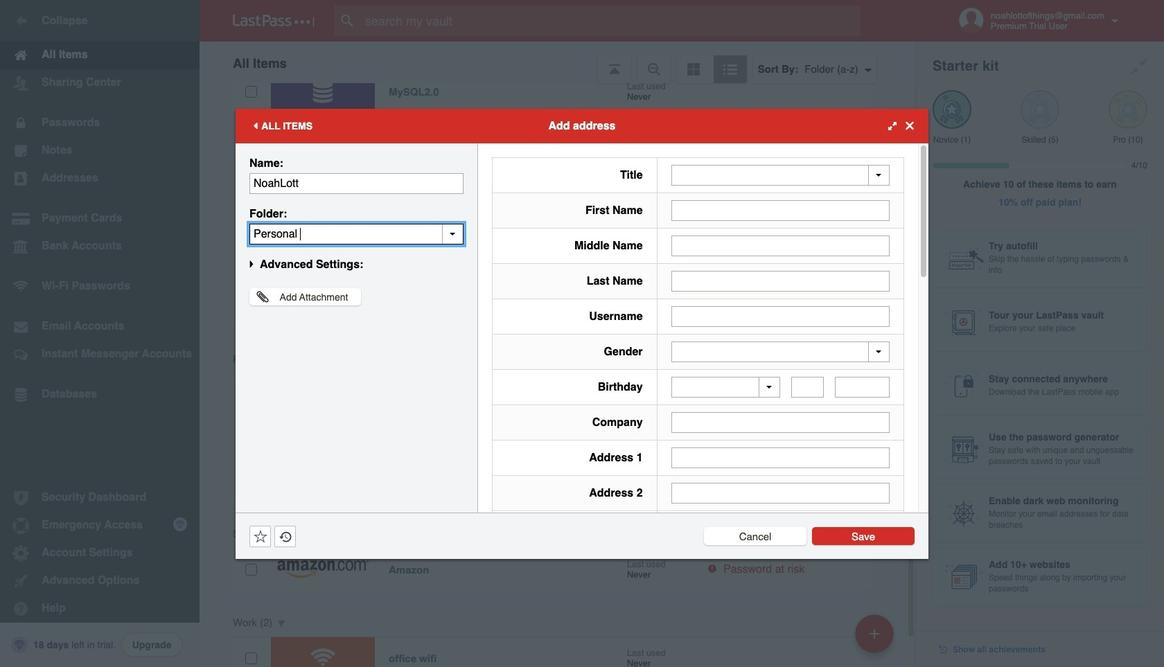 Task type: describe. For each thing, give the bounding box(es) containing it.
vault options navigation
[[200, 42, 917, 83]]

new item navigation
[[851, 611, 903, 668]]



Task type: locate. For each thing, give the bounding box(es) containing it.
dialog
[[236, 109, 929, 668]]

search my vault text field
[[334, 6, 888, 36]]

None text field
[[250, 224, 464, 244], [672, 413, 890, 433], [672, 483, 890, 504], [250, 224, 464, 244], [672, 413, 890, 433], [672, 483, 890, 504]]

lastpass image
[[233, 15, 315, 27]]

new item image
[[870, 629, 880, 639]]

Search search field
[[334, 6, 888, 36]]

main navigation navigation
[[0, 0, 200, 668]]

None text field
[[250, 173, 464, 194], [672, 200, 890, 221], [672, 235, 890, 256], [672, 271, 890, 292], [672, 306, 890, 327], [792, 377, 825, 398], [836, 377, 890, 398], [672, 448, 890, 469], [250, 173, 464, 194], [672, 200, 890, 221], [672, 235, 890, 256], [672, 271, 890, 292], [672, 306, 890, 327], [792, 377, 825, 398], [836, 377, 890, 398], [672, 448, 890, 469]]



